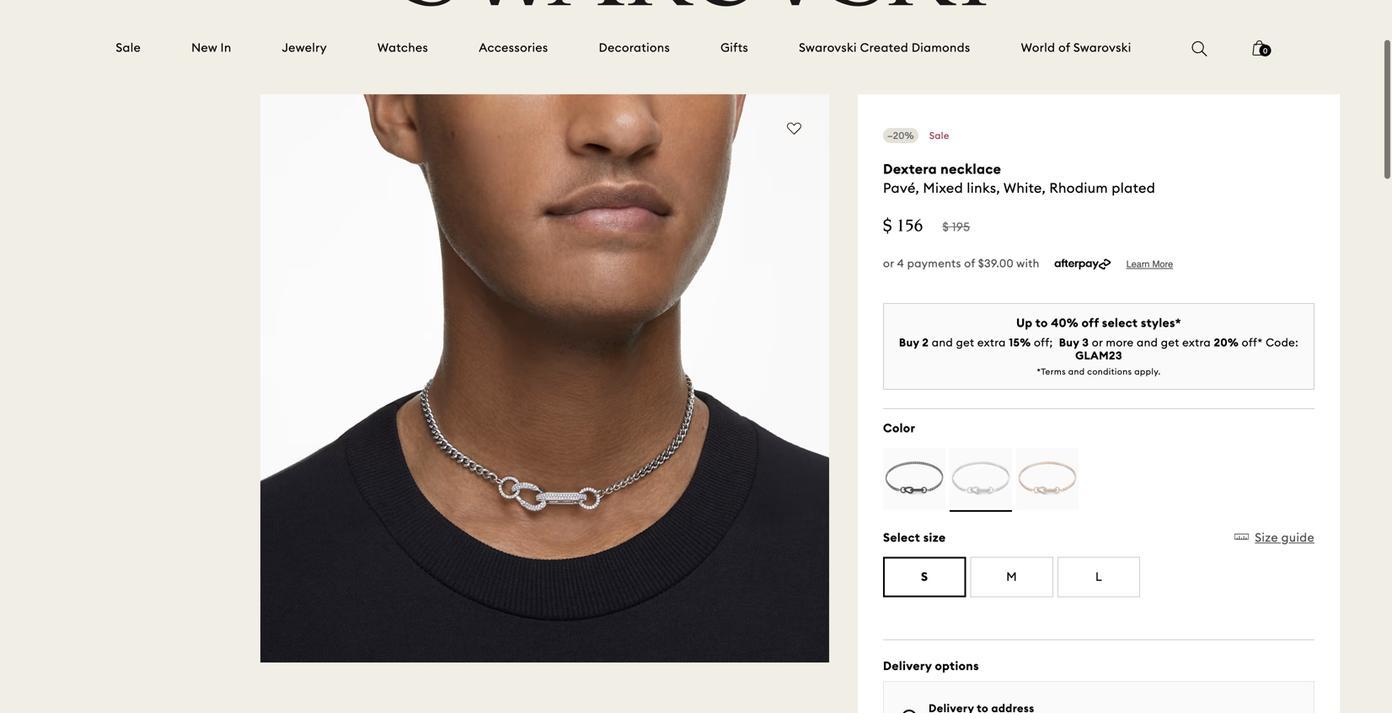 Task type: vqa. For each thing, say whether or not it's contained in the screenshot.
the 'need'
no



Task type: locate. For each thing, give the bounding box(es) containing it.
off
[[1082, 316, 1099, 331]]

more
[[1106, 336, 1134, 350]]

15%
[[1009, 336, 1031, 350]]

diamonds
[[912, 40, 970, 55]]

new in
[[191, 40, 231, 55]]

or 4 payments of $39.00 with
[[883, 257, 1043, 270]]

up
[[1016, 316, 1033, 331]]

sale right the −20%
[[929, 130, 949, 141]]

*terms
[[1037, 367, 1066, 377]]

styles*
[[1141, 316, 1181, 331]]

new
[[191, 40, 217, 55]]

rhodium
[[1049, 179, 1108, 197]]

2 horizontal spatial and
[[1137, 336, 1158, 350]]

1 vertical spatial of
[[964, 257, 975, 270]]

1 horizontal spatial extra
[[1182, 336, 1211, 350]]

l
[[1095, 570, 1102, 585]]

get
[[956, 336, 974, 350], [1161, 336, 1179, 350]]

swarovski right world
[[1073, 40, 1131, 55]]

1 color image from the left
[[883, 448, 945, 510]]

off*
[[1242, 336, 1263, 350]]

0 vertical spatial of
[[1058, 40, 1070, 55]]

2 get from the left
[[1161, 336, 1179, 350]]

None radio
[[902, 710, 917, 714]]

0 vertical spatial sale
[[116, 40, 141, 55]]

1 horizontal spatial or
[[1092, 336, 1103, 350]]

extra left the 20% on the top of page
[[1182, 336, 1211, 350]]

1 buy from the left
[[899, 336, 919, 350]]

3 color image from the left
[[1016, 448, 1079, 510]]

dextera necklace, pavé, mixed links, white, rhodium plated - swarovski, 5642689 image
[[260, 94, 829, 663]]

buy left 2
[[899, 336, 919, 350]]

2 extra from the left
[[1182, 336, 1211, 350]]

of
[[1058, 40, 1070, 55], [964, 257, 975, 270]]

get down styles*
[[1161, 336, 1179, 350]]

0 horizontal spatial buy
[[899, 336, 919, 350]]

0 vertical spatial or
[[883, 257, 894, 270]]

decorations link
[[599, 40, 670, 56]]

extra
[[977, 336, 1006, 350], [1182, 336, 1211, 350]]

and right *terms
[[1068, 367, 1085, 377]]

of left $39.00
[[964, 257, 975, 270]]

0 horizontal spatial color image
[[883, 448, 945, 510]]

plated
[[1112, 179, 1155, 197]]

sale left "new"
[[116, 40, 141, 55]]

$ 156
[[883, 218, 923, 236]]

0
[[1263, 46, 1267, 55]]

0 horizontal spatial swarovski
[[799, 40, 857, 55]]

and right 2
[[932, 336, 953, 350]]

1 horizontal spatial color image
[[950, 448, 1012, 510]]

of right world
[[1058, 40, 1070, 55]]

links,
[[967, 179, 1000, 197]]

3
[[1082, 336, 1089, 350]]

1 horizontal spatial of
[[1058, 40, 1070, 55]]

get right 2
[[956, 336, 974, 350]]

dextera
[[883, 161, 937, 178]]

in
[[220, 40, 231, 55]]

0 horizontal spatial get
[[956, 336, 974, 350]]

accessories link
[[479, 40, 548, 56]]

1 horizontal spatial get
[[1161, 336, 1179, 350]]

color
[[883, 421, 915, 436]]

jewelry
[[282, 40, 327, 55]]

swarovski
[[799, 40, 857, 55], [1073, 40, 1131, 55]]

size guide button
[[1232, 530, 1315, 546]]

sale
[[116, 40, 141, 55], [929, 130, 949, 141]]

buy left the 3
[[1059, 336, 1079, 350]]

swarovski created diamonds link
[[799, 40, 970, 56]]

apply.
[[1134, 367, 1161, 377]]

0 horizontal spatial extra
[[977, 336, 1006, 350]]

search image image
[[1192, 41, 1207, 56]]

1 vertical spatial or
[[1092, 336, 1103, 350]]

gifts link
[[721, 40, 748, 56]]

extra left 15%
[[977, 336, 1006, 350]]

or
[[883, 257, 894, 270], [1092, 336, 1103, 350]]

and
[[932, 336, 953, 350], [1137, 336, 1158, 350], [1068, 367, 1085, 377]]

and down styles*
[[1137, 336, 1158, 350]]

buy
[[899, 336, 919, 350], [1059, 336, 1079, 350]]

2 buy from the left
[[1059, 336, 1079, 350]]

color image
[[883, 448, 945, 510], [950, 448, 1012, 510], [1016, 448, 1079, 510]]

world of swarovski link
[[1021, 40, 1131, 56]]

swarovski left created at the right of the page
[[799, 40, 857, 55]]

created
[[860, 40, 908, 55]]

dextera necklace pavé, mixed links, white, rhodium plated
[[883, 161, 1155, 197]]

sale link
[[116, 40, 141, 56]]

or left 4
[[883, 257, 894, 270]]

off;
[[1034, 336, 1053, 350]]

2 horizontal spatial color image
[[1016, 448, 1079, 510]]

or inside up to 40% off select styles* buy 2 and get extra 15% off; buy 3 or more and get extra 20% off* code: glam23 *terms and conditions apply.
[[1092, 336, 1103, 350]]

1 vertical spatial sale
[[929, 130, 949, 141]]

l link
[[1057, 557, 1140, 598]]

1 horizontal spatial buy
[[1059, 336, 1079, 350]]

wishlist icon image
[[787, 122, 802, 136]]

1 horizontal spatial swarovski
[[1073, 40, 1131, 55]]

cart-mobile image image
[[1253, 40, 1266, 56]]

2 swarovski from the left
[[1073, 40, 1131, 55]]

or right the 3
[[1092, 336, 1103, 350]]



Task type: describe. For each thing, give the bounding box(es) containing it.
code:
[[1266, 336, 1299, 350]]

watches
[[377, 40, 428, 55]]

−20%
[[887, 130, 914, 141]]

delivery options
[[883, 659, 979, 674]]

accessories
[[479, 40, 548, 55]]

world of swarovski
[[1021, 40, 1131, 55]]

s link
[[883, 557, 966, 598]]

20%
[[1214, 336, 1239, 350]]

select size
[[883, 530, 946, 545]]

new in link
[[191, 40, 231, 56]]

2
[[922, 336, 929, 350]]

to
[[1035, 316, 1048, 331]]

m
[[1006, 570, 1017, 585]]

0 horizontal spatial sale
[[116, 40, 141, 55]]

watches link
[[377, 40, 428, 56]]

0 horizontal spatial and
[[932, 336, 953, 350]]

select
[[883, 530, 920, 545]]

size
[[923, 530, 946, 545]]

swarovski image
[[400, 0, 992, 7]]

swarovski created diamonds
[[799, 40, 970, 55]]

$39.00
[[978, 257, 1014, 270]]

world
[[1021, 40, 1055, 55]]

40%
[[1051, 316, 1079, 331]]

decorations
[[599, 40, 670, 55]]

options
[[935, 659, 979, 674]]

size
[[1255, 530, 1278, 545]]

m link
[[970, 557, 1053, 598]]

select
[[1102, 316, 1138, 331]]

size guide
[[1255, 530, 1315, 545]]

2 color image from the left
[[950, 448, 1012, 510]]

1 horizontal spatial and
[[1068, 367, 1085, 377]]

up to 40% off select styles* buy 2 and get extra 15% off; buy 3 or more and get extra 20% off* code: glam23 *terms and conditions apply.
[[899, 316, 1299, 377]]

jewelry link
[[282, 40, 327, 56]]

0 horizontal spatial or
[[883, 257, 894, 270]]

1 horizontal spatial sale
[[929, 130, 949, 141]]

delivery
[[883, 659, 932, 674]]

1 swarovski from the left
[[799, 40, 857, 55]]

necklace
[[940, 161, 1001, 178]]

mixed
[[923, 179, 963, 197]]

$ 195
[[942, 219, 970, 235]]

glam23
[[1075, 349, 1122, 363]]

4
[[897, 257, 904, 270]]

white,
[[1003, 179, 1046, 197]]

0 link
[[1253, 39, 1271, 67]]

with
[[1016, 257, 1040, 270]]

conditions
[[1087, 367, 1132, 377]]

gifts
[[721, 40, 748, 55]]

payments
[[907, 257, 961, 270]]

1 extra from the left
[[977, 336, 1006, 350]]

s
[[921, 570, 928, 585]]

guide
[[1281, 530, 1315, 545]]

1 get from the left
[[956, 336, 974, 350]]

0 horizontal spatial of
[[964, 257, 975, 270]]

pavé,
[[883, 179, 919, 197]]



